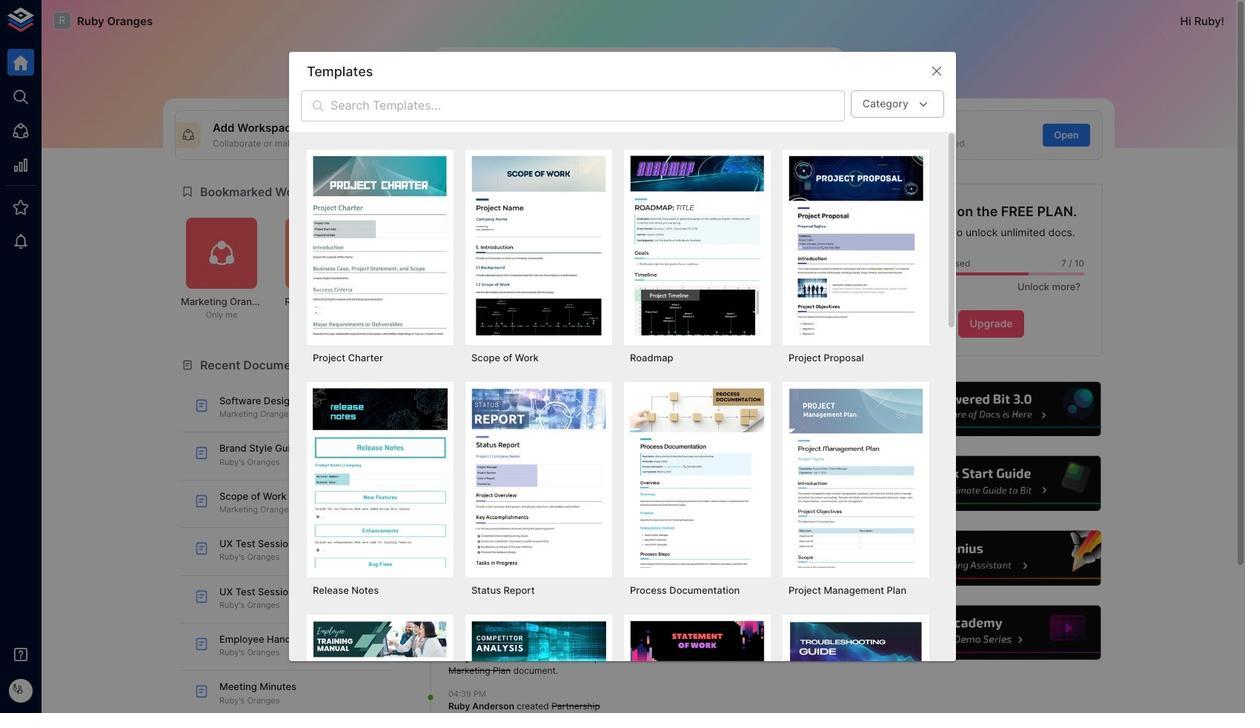 Task type: describe. For each thing, give the bounding box(es) containing it.
release notes image
[[313, 389, 448, 568]]

statement of work image
[[630, 621, 765, 714]]

Search Templates... text field
[[331, 91, 845, 122]]

scope of work image
[[471, 156, 606, 336]]

roadmap image
[[630, 156, 765, 336]]

project charter image
[[313, 156, 448, 336]]

2 help image from the top
[[880, 455, 1103, 514]]

4 help image from the top
[[880, 604, 1103, 663]]

project management plan image
[[789, 389, 924, 568]]

troubleshooting guide image
[[789, 621, 924, 714]]



Task type: locate. For each thing, give the bounding box(es) containing it.
3 help image from the top
[[880, 529, 1103, 588]]

employee training manual image
[[313, 621, 448, 714]]

project proposal image
[[789, 156, 924, 336]]

1 help image from the top
[[880, 380, 1103, 439]]

status report image
[[471, 389, 606, 568]]

help image
[[880, 380, 1103, 439], [880, 455, 1103, 514], [880, 529, 1103, 588], [880, 604, 1103, 663]]

process documentation image
[[630, 389, 765, 568]]

competitor research report image
[[471, 621, 606, 714]]

dialog
[[289, 52, 956, 714]]



Task type: vqa. For each thing, say whether or not it's contained in the screenshot.
Competitor Research Report image
yes



